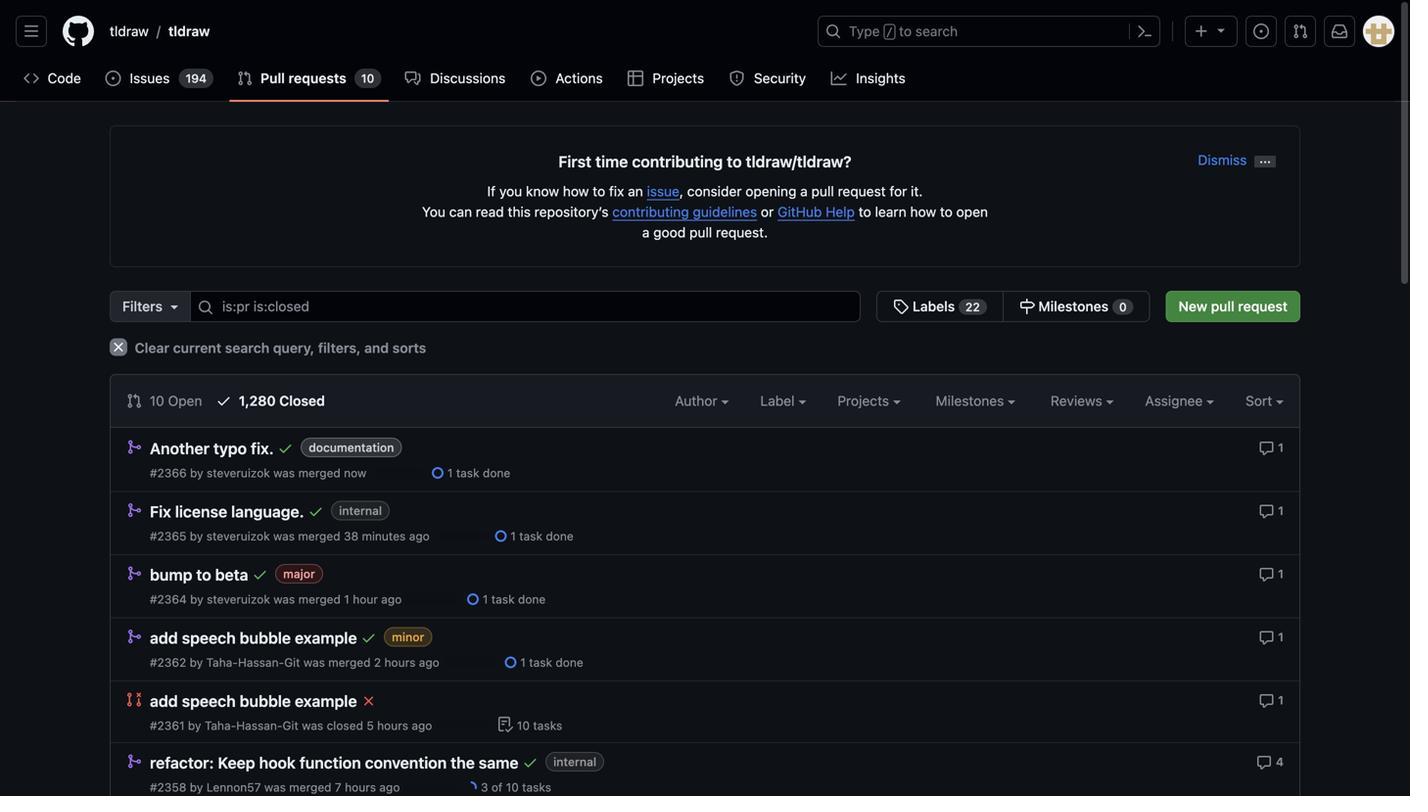 Task type: vqa. For each thing, say whether or not it's contained in the screenshot.


Task type: locate. For each thing, give the bounding box(es) containing it.
steveruizok down the beta
[[207, 593, 270, 606]]

loading… up the
[[436, 719, 490, 733]]

1 link
[[1259, 439, 1284, 456], [1259, 502, 1284, 519], [1259, 565, 1284, 583], [1259, 628, 1284, 646], [1259, 692, 1284, 709]]

2 vertical spatial steveruizok
[[207, 593, 270, 606]]

2 merged pull request image from the top
[[126, 566, 142, 581]]

2 vertical spatial merged pull request image
[[126, 754, 142, 769]]

merged for beta
[[298, 593, 341, 606]]

2 bubble from the top
[[240, 692, 291, 711]]

steveruizok for fix.
[[207, 466, 270, 480]]

1 vertical spatial merged pull request image
[[126, 566, 142, 581]]

merged pull request image up closed pull request element
[[126, 629, 142, 645]]

add up #2362
[[150, 629, 178, 648]]

git up "hook"
[[283, 719, 299, 733]]

0 horizontal spatial pull
[[690, 224, 712, 240]]

loading… right minutes
[[434, 529, 487, 543]]

hours right 5
[[377, 719, 408, 733]]

task for fix license language.
[[519, 529, 543, 543]]

task for another typo fix.
[[456, 466, 480, 480]]

by for to
[[190, 593, 203, 606]]

loading… right now
[[371, 466, 424, 480]]

tasks
[[533, 719, 563, 733], [522, 781, 551, 794]]

merged for language.
[[298, 529, 340, 543]]

to left fix
[[593, 183, 606, 199]]

1 merged pull request image from the top
[[126, 503, 142, 518]]

assignee button
[[1146, 391, 1215, 411]]

pull up the github help link
[[812, 183, 834, 199]]

2 merged pull request image from the top
[[126, 629, 142, 645]]

search right type
[[916, 23, 958, 39]]

steveruizok link down fix license language. link
[[206, 529, 270, 543]]

refactor: keep hook function convention the same link
[[150, 754, 519, 772]]

hours
[[384, 656, 416, 670], [377, 719, 408, 733], [345, 781, 376, 794]]

1 vertical spatial issue opened image
[[105, 71, 121, 86]]

milestones for milestones 0
[[1039, 298, 1109, 314]]

/ inside type / to search
[[886, 25, 893, 39]]

know
[[526, 183, 559, 199]]

internal for refactor: keep hook function convention the same
[[554, 755, 597, 769]]

5 / 5 checks ok image
[[308, 504, 324, 520], [361, 630, 377, 646]]

a inside to learn how to open a good pull request.
[[642, 224, 650, 240]]

2 tldraw link from the left
[[161, 16, 218, 47]]

checklist image
[[498, 717, 513, 733]]

#2365
[[150, 529, 186, 543]]

how down it.
[[911, 204, 937, 220]]

ago for refactor: keep hook function convention the same
[[379, 781, 400, 794]]

0 horizontal spatial 5 / 5 checks ok image
[[308, 504, 324, 520]]

add speech bubble example down #2364             by steveruizok was merged 1 hour ago
[[150, 629, 357, 648]]

by for keep
[[190, 781, 203, 794]]

issue opened image left issues
[[105, 71, 121, 86]]

and
[[364, 340, 389, 356]]

0 horizontal spatial internal link
[[331, 501, 390, 521]]

tasks up 5 / 5 checks ok icon
[[533, 719, 563, 733]]

add speech bubble example
[[150, 629, 357, 648], [150, 692, 357, 711]]

internal link up 38
[[331, 501, 390, 521]]

issue
[[647, 183, 680, 199]]

a down you can read this repository's contributing guidelines or github help at the top
[[642, 224, 650, 240]]

1 vertical spatial projects
[[838, 393, 893, 409]]

dismiss ...
[[1198, 152, 1272, 168]]

merged pull request image
[[126, 439, 142, 455], [126, 629, 142, 645], [126, 754, 142, 769]]

steveruizok down typo
[[207, 466, 270, 480]]

contributing
[[632, 152, 723, 171], [613, 204, 689, 220]]

add up #2361
[[150, 692, 178, 711]]

0 vertical spatial example
[[295, 629, 357, 648]]

0 horizontal spatial issue opened image
[[105, 71, 121, 86]]

x image
[[110, 338, 127, 356]]

list
[[102, 16, 806, 47]]

5
[[367, 719, 374, 733]]

merged down major
[[298, 593, 341, 606]]

4 1 link from the top
[[1259, 628, 1284, 646]]

1 vertical spatial a
[[642, 224, 650, 240]]

issue element
[[877, 291, 1151, 322]]

git up #2361             by taha-hassan-git was closed 5 hours ago
[[284, 656, 300, 670]]

tag image
[[894, 299, 909, 314]]

taha- for #2361             by
[[205, 719, 236, 733]]

pull requests
[[261, 70, 347, 86]]

10 right git pull request image in the left of the page
[[150, 393, 164, 409]]

git
[[284, 656, 300, 670], [283, 719, 299, 733]]

0 horizontal spatial internal
[[339, 504, 382, 518]]

1 vertical spatial steveruizok link
[[206, 529, 270, 543]]

steveruizok link down the beta
[[207, 593, 270, 606]]

hassan- up "hook"
[[236, 719, 283, 733]]

0 vertical spatial bubble
[[240, 629, 291, 648]]

loading…
[[371, 466, 424, 480], [434, 529, 487, 543], [406, 593, 459, 606], [444, 656, 497, 670], [436, 719, 490, 733], [404, 781, 457, 794]]

by for typo
[[190, 466, 203, 480]]

0 vertical spatial hassan-
[[238, 656, 284, 670]]

milestones inside popup button
[[936, 393, 1008, 409]]

loading… up minor
[[406, 593, 459, 606]]

internal link right 5 / 5 checks ok icon
[[546, 753, 604, 772]]

taha-hassan-git link for #2361             by
[[205, 719, 299, 733]]

1 vertical spatial tasks
[[522, 781, 551, 794]]

1 speech from the top
[[182, 629, 236, 648]]

merged pull request element for refactor:
[[126, 753, 142, 769]]

tldraw link up "194" on the top of the page
[[161, 16, 218, 47]]

2 merged pull request element from the top
[[126, 502, 142, 518]]

0 horizontal spatial tldraw link
[[102, 16, 157, 47]]

merged left 7
[[289, 781, 332, 794]]

closed pull request element
[[126, 692, 142, 708]]

merged pull request image left bump
[[126, 566, 142, 581]]

assignee
[[1146, 393, 1207, 409]]

milestones right milestone "icon"
[[1039, 298, 1109, 314]]

2 add from the top
[[150, 692, 178, 711]]

0 vertical spatial pull
[[812, 183, 834, 199]]

5 / 5 checks ok image for fix license language.
[[308, 504, 324, 520]]

add speech bubble example for add merged pull request element's add speech bubble example 'link'
[[150, 629, 357, 648]]

label
[[761, 393, 799, 409]]

1 link for merged
[[1259, 628, 1284, 646]]

was for language.
[[273, 529, 295, 543]]

taha-hassan-git link down #2364             by steveruizok was merged 1 hour ago
[[206, 656, 300, 670]]

10 left comment discussion 'image'
[[361, 72, 375, 85]]

projects right table icon
[[653, 70, 704, 86]]

taha-hassan-git link up keep
[[205, 719, 299, 733]]

pull
[[812, 183, 834, 199], [690, 224, 712, 240], [1211, 298, 1235, 314]]

loading… right 2
[[444, 656, 497, 670]]

first time contributing to tldraw/tldraw?
[[559, 152, 852, 171]]

search image
[[198, 300, 213, 315]]

1 vertical spatial add
[[150, 692, 178, 711]]

ago for bump to beta
[[381, 593, 402, 606]]

done for fix license language.
[[546, 529, 574, 543]]

1 task done for add speech bubble example
[[520, 656, 584, 670]]

1 horizontal spatial 5 / 5 checks ok image
[[361, 630, 377, 646]]

hours right 2
[[384, 656, 416, 670]]

speech for add merged pull request element's add speech bubble example 'link'
[[182, 629, 236, 648]]

steveruizok down fix license language. link
[[206, 529, 270, 543]]

1 vertical spatial steveruizok
[[206, 529, 270, 543]]

ago right minutes
[[409, 529, 430, 543]]

hassan- down #2364             by steveruizok was merged 1 hour ago
[[238, 656, 284, 670]]

open
[[957, 204, 988, 220]]

1 merged pull request image from the top
[[126, 439, 142, 455]]

loading… for refactor: keep hook function convention the same
[[404, 781, 457, 794]]

taha- right #2362
[[206, 656, 238, 670]]

3 merged pull request image from the top
[[126, 754, 142, 769]]

pull right the 'new'
[[1211, 298, 1235, 314]]

issue opened image right plus image
[[1254, 24, 1270, 39]]

pull down contributing guidelines link
[[690, 224, 712, 240]]

task
[[456, 466, 480, 480], [519, 529, 543, 543], [492, 593, 515, 606], [529, 656, 553, 670]]

/ for type
[[886, 25, 893, 39]]

1 vertical spatial git pull request image
[[237, 71, 253, 86]]

1 horizontal spatial issue opened image
[[1254, 24, 1270, 39]]

hook
[[259, 754, 296, 772]]

to right type
[[899, 23, 912, 39]]

speech up #2361
[[182, 692, 236, 711]]

code image
[[24, 71, 39, 86]]

1 add speech bubble example from the top
[[150, 629, 357, 648]]

list containing tldraw / tldraw
[[102, 16, 806, 47]]

example up #2362             by taha-hassan-git was merged 2 hours ago
[[295, 629, 357, 648]]

0 vertical spatial steveruizok link
[[207, 466, 270, 480]]

search left query,
[[225, 340, 270, 356]]

0 horizontal spatial request
[[838, 183, 886, 199]]

0 vertical spatial tasks
[[533, 719, 563, 733]]

projects right label popup button
[[838, 393, 893, 409]]

requests
[[289, 70, 347, 86]]

by right '#2358'
[[190, 781, 203, 794]]

2 speech from the top
[[182, 692, 236, 711]]

0 vertical spatial issue opened image
[[1254, 24, 1270, 39]]

1 vertical spatial how
[[911, 204, 937, 220]]

to up consider
[[727, 152, 742, 171]]

0 vertical spatial a
[[801, 183, 808, 199]]

taha-
[[206, 656, 238, 670], [205, 719, 236, 733]]

triangle down image left search icon
[[166, 299, 182, 314]]

4 link
[[1257, 753, 1284, 771]]

1 merged pull request element from the top
[[126, 439, 142, 455]]

10 tasks
[[517, 719, 563, 733]]

fix.
[[251, 439, 274, 458]]

taha- up keep
[[205, 719, 236, 733]]

1 horizontal spatial tldraw link
[[161, 16, 218, 47]]

1 vertical spatial bubble
[[240, 692, 291, 711]]

internal up 38
[[339, 504, 382, 518]]

projects
[[653, 70, 704, 86], [838, 393, 893, 409]]

ago down convention
[[379, 781, 400, 794]]

1 horizontal spatial search
[[916, 23, 958, 39]]

same
[[479, 754, 519, 772]]

#2364             by steveruizok was merged 1 hour ago
[[150, 593, 402, 606]]

comment image for another typo fix.
[[1259, 441, 1275, 456]]

1 vertical spatial hours
[[377, 719, 408, 733]]

1 horizontal spatial git pull request image
[[1293, 24, 1309, 39]]

request.
[[716, 224, 768, 240]]

0 horizontal spatial projects
[[653, 70, 704, 86]]

a up github
[[801, 183, 808, 199]]

speech for add speech bubble example 'link' corresponding to closed pull request element
[[182, 692, 236, 711]]

#2364
[[150, 593, 187, 606]]

1 add speech bubble example link from the top
[[150, 629, 357, 648]]

2 add speech bubble example link from the top
[[150, 692, 357, 711]]

ago up convention
[[412, 719, 432, 733]]

10 right checklist icon
[[517, 719, 530, 733]]

1 vertical spatial taha-hassan-git link
[[205, 719, 299, 733]]

...
[[1260, 152, 1272, 165]]

merged left 38
[[298, 529, 340, 543]]

code
[[48, 70, 81, 86]]

0 horizontal spatial triangle down image
[[166, 299, 182, 314]]

comment image
[[1259, 504, 1275, 519], [1259, 630, 1275, 646]]

comment image for fix license language.
[[1259, 504, 1275, 519]]

/ right type
[[886, 25, 893, 39]]

ago right hour
[[381, 593, 402, 606]]

0 horizontal spatial how
[[563, 183, 589, 199]]

license
[[175, 503, 227, 521]]

example up the closed
[[295, 692, 357, 711]]

bump to beta link
[[150, 566, 248, 584]]

hassan- for was merged
[[238, 656, 284, 670]]

0 vertical spatial 5 / 5 checks ok image
[[308, 504, 324, 520]]

0 vertical spatial merged pull request image
[[126, 439, 142, 455]]

merged for hook
[[289, 781, 332, 794]]

1 vertical spatial git
[[283, 719, 299, 733]]

#2361
[[150, 719, 185, 733]]

1 vertical spatial speech
[[182, 692, 236, 711]]

1 vertical spatial pull
[[690, 224, 712, 240]]

taha-hassan-git link
[[206, 656, 300, 670], [205, 719, 299, 733]]

1 horizontal spatial tldraw
[[168, 23, 210, 39]]

merged pull request image for add speech bubble example
[[126, 629, 142, 645]]

1 vertical spatial add speech bubble example link
[[150, 692, 357, 711]]

1 vertical spatial search
[[225, 340, 270, 356]]

git pull request image left pull
[[237, 71, 253, 86]]

to left the beta
[[196, 566, 211, 584]]

loading… for another typo fix.
[[371, 466, 424, 480]]

2 1 link from the top
[[1259, 502, 1284, 519]]

check image
[[216, 393, 231, 409]]

tasks down 5 / 5 checks ok icon
[[522, 781, 551, 794]]

3 merged pull request element from the top
[[126, 565, 142, 581]]

tldraw
[[110, 23, 149, 39], [168, 23, 210, 39]]

milestones down 22
[[936, 393, 1008, 409]]

10 for 10 open
[[150, 393, 164, 409]]

command palette image
[[1137, 24, 1153, 39]]

2 vertical spatial hours
[[345, 781, 376, 794]]

Search all issues text field
[[190, 291, 861, 322]]

how inside to learn how to open a good pull request.
[[911, 204, 937, 220]]

0 vertical spatial add speech bubble example link
[[150, 629, 357, 648]]

merged pull request element up closed pull request element
[[126, 628, 142, 645]]

you can read this repository's contributing guidelines or github help
[[422, 204, 855, 220]]

merged pull request image left another
[[126, 439, 142, 455]]

1 vertical spatial internal
[[554, 755, 597, 769]]

0 vertical spatial taha-
[[206, 656, 238, 670]]

0 vertical spatial how
[[563, 183, 589, 199]]

or
[[761, 204, 774, 220]]

task for bump to beta
[[492, 593, 515, 606]]

add
[[150, 629, 178, 648], [150, 692, 178, 711]]

merged left now
[[298, 466, 341, 480]]

2 add speech bubble example from the top
[[150, 692, 357, 711]]

bubble up #2361             by taha-hassan-git was closed 5 hours ago
[[240, 692, 291, 711]]

0 horizontal spatial tldraw
[[110, 23, 149, 39]]

you
[[499, 183, 522, 199]]

0 vertical spatial git pull request image
[[1293, 24, 1309, 39]]

1 horizontal spatial /
[[886, 25, 893, 39]]

steveruizok link down typo
[[207, 466, 270, 480]]

closed pull request image
[[126, 692, 142, 708]]

by right the #2366
[[190, 466, 203, 480]]

triangle down image
[[1214, 22, 1229, 38], [166, 299, 182, 314]]

merged pull request element left bump
[[126, 565, 142, 581]]

0 vertical spatial merged pull request image
[[126, 503, 142, 518]]

git pull request image left notifications icon
[[1293, 24, 1309, 39]]

issue opened image
[[1254, 24, 1270, 39], [105, 71, 121, 86]]

1 horizontal spatial internal link
[[546, 753, 604, 772]]

0 horizontal spatial /
[[157, 23, 161, 39]]

internal for fix license language.
[[339, 504, 382, 518]]

0 vertical spatial git
[[284, 656, 300, 670]]

add speech bubble example link
[[150, 629, 357, 648], [150, 692, 357, 711]]

internal right 5 / 5 checks ok icon
[[554, 755, 597, 769]]

1 vertical spatial taha-
[[205, 719, 236, 733]]

0 horizontal spatial git pull request image
[[237, 71, 253, 86]]

merged pull request element left another
[[126, 439, 142, 455]]

0 vertical spatial internal
[[339, 504, 382, 518]]

tldraw up "194" on the top of the page
[[168, 23, 210, 39]]

1
[[1278, 441, 1284, 455], [448, 466, 453, 480], [1278, 504, 1284, 518], [511, 529, 516, 543], [1278, 567, 1284, 581], [344, 593, 350, 606], [483, 593, 488, 606], [1278, 630, 1284, 644], [520, 656, 526, 670], [1278, 694, 1284, 707]]

lennon57
[[207, 781, 261, 794]]

task for add speech bubble example
[[529, 656, 553, 670]]

2 vertical spatial pull
[[1211, 298, 1235, 314]]

was down major link
[[274, 593, 295, 606]]

table image
[[628, 71, 644, 86]]

2 comment image from the top
[[1259, 630, 1275, 646]]

0 vertical spatial request
[[838, 183, 886, 199]]

0 vertical spatial taha-hassan-git link
[[206, 656, 300, 670]]

author
[[675, 393, 721, 409]]

steveruizok for language.
[[206, 529, 270, 543]]

example
[[295, 629, 357, 648], [295, 692, 357, 711]]

of
[[492, 781, 503, 794]]

merged pull request element for add
[[126, 628, 142, 645]]

10
[[361, 72, 375, 85], [150, 393, 164, 409], [517, 719, 530, 733], [506, 781, 519, 794]]

merged pull request image left refactor:
[[126, 754, 142, 769]]

merged pull request image for refactor: keep hook function convention the same
[[126, 754, 142, 769]]

1 vertical spatial milestones
[[936, 393, 1008, 409]]

tldraw / tldraw
[[110, 23, 210, 39]]

0 horizontal spatial milestones
[[936, 393, 1008, 409]]

refactor: keep hook function convention the same
[[150, 754, 519, 772]]

contributing guidelines link
[[613, 204, 757, 220]]

steveruizok link for language.
[[206, 529, 270, 543]]

1 vertical spatial hassan-
[[236, 719, 283, 733]]

1 horizontal spatial projects
[[838, 393, 893, 409]]

1 horizontal spatial a
[[801, 183, 808, 199]]

speech
[[182, 629, 236, 648], [182, 692, 236, 711]]

tldraw right homepage icon
[[110, 23, 149, 39]]

1 bubble from the top
[[240, 629, 291, 648]]

add speech bubble example up #2361             by taha-hassan-git was closed 5 hours ago
[[150, 692, 357, 711]]

0 vertical spatial steveruizok
[[207, 466, 270, 480]]

0 vertical spatial hours
[[384, 656, 416, 670]]

typo
[[213, 439, 247, 458]]

0 vertical spatial add speech bubble example
[[150, 629, 357, 648]]

1 horizontal spatial milestones
[[1039, 298, 1109, 314]]

0 vertical spatial add
[[150, 629, 178, 648]]

1 vertical spatial triangle down image
[[166, 299, 182, 314]]

1 horizontal spatial triangle down image
[[1214, 22, 1229, 38]]

merged
[[298, 466, 341, 480], [298, 529, 340, 543], [298, 593, 341, 606], [328, 656, 371, 670], [289, 781, 332, 794]]

contributing down issue link
[[613, 204, 689, 220]]

loading… down convention
[[404, 781, 457, 794]]

0 vertical spatial internal link
[[331, 501, 390, 521]]

merged pull request image left the fix
[[126, 503, 142, 518]]

to left open
[[940, 204, 953, 220]]

dismiss
[[1198, 152, 1247, 168]]

1,280
[[239, 393, 276, 409]]

1 vertical spatial request
[[1239, 298, 1288, 314]]

merged pull request image for fix license language.
[[126, 503, 142, 518]]

2 vertical spatial steveruizok link
[[207, 593, 270, 606]]

projects inside popup button
[[838, 393, 893, 409]]

steveruizok for beta
[[207, 593, 270, 606]]

0 vertical spatial milestones
[[1039, 298, 1109, 314]]

None search field
[[110, 291, 1151, 322]]

was down language.
[[273, 529, 295, 543]]

1 vertical spatial contributing
[[613, 204, 689, 220]]

milestones inside issue element
[[1039, 298, 1109, 314]]

1 vertical spatial comment image
[[1259, 630, 1275, 646]]

issue opened image for the topmost git pull request icon
[[1254, 24, 1270, 39]]

0 horizontal spatial a
[[642, 224, 650, 240]]

1 vertical spatial merged pull request image
[[126, 629, 142, 645]]

3 1 link from the top
[[1259, 565, 1284, 583]]

good
[[654, 224, 686, 240]]

3 of 10 tasks
[[481, 781, 551, 794]]

1 comment image from the top
[[1259, 504, 1275, 519]]

tldraw link right homepage icon
[[102, 16, 157, 47]]

merged pull request element for fix
[[126, 502, 142, 518]]

1 vertical spatial example
[[295, 692, 357, 711]]

bubble up #2362             by taha-hassan-git was merged 2 hours ago
[[240, 629, 291, 648]]

merged pull request element
[[126, 439, 142, 455], [126, 502, 142, 518], [126, 565, 142, 581], [126, 628, 142, 645], [126, 753, 142, 769]]

minor link
[[384, 628, 432, 647]]

was left the closed
[[302, 719, 323, 733]]

actions link
[[523, 64, 612, 93]]

1 example from the top
[[295, 629, 357, 648]]

1 horizontal spatial how
[[911, 204, 937, 220]]

speech up #2362
[[182, 629, 236, 648]]

5 / 5 checks ok image up 2
[[361, 630, 377, 646]]

contributing up ,
[[632, 152, 723, 171]]

github help link
[[778, 204, 855, 220]]

5 1 link from the top
[[1259, 692, 1284, 709]]

5 merged pull request element from the top
[[126, 753, 142, 769]]

0 vertical spatial comment image
[[1259, 504, 1275, 519]]

/ inside tldraw / tldraw
[[157, 23, 161, 39]]

by for speech
[[190, 656, 203, 670]]

4 merged pull request element from the top
[[126, 628, 142, 645]]

1 vertical spatial add speech bubble example
[[150, 692, 357, 711]]

1 vertical spatial internal link
[[546, 753, 604, 772]]

ago for fix license language.
[[409, 529, 430, 543]]

comment image
[[1259, 441, 1275, 456], [1259, 567, 1275, 583], [1259, 693, 1275, 709], [1257, 755, 1273, 771]]

how up repository's
[[563, 183, 589, 199]]

filters button
[[110, 291, 191, 322]]

hours right 7
[[345, 781, 376, 794]]

was down "hook"
[[264, 781, 286, 794]]

git pull request image
[[1293, 24, 1309, 39], [237, 71, 253, 86]]

merged pull request image
[[126, 503, 142, 518], [126, 566, 142, 581]]

1 horizontal spatial internal
[[554, 755, 597, 769]]

request right the 'new'
[[1239, 298, 1288, 314]]

1 vertical spatial 5 / 5 checks ok image
[[361, 630, 377, 646]]

0 vertical spatial speech
[[182, 629, 236, 648]]

1 horizontal spatial request
[[1239, 298, 1288, 314]]

1 link for minutes
[[1259, 502, 1284, 519]]

comment image for bump to beta
[[1259, 567, 1275, 583]]



Task type: describe. For each thing, give the bounding box(es) containing it.
22
[[966, 300, 980, 314]]

none search field containing filters
[[110, 291, 1151, 322]]

new pull request
[[1179, 298, 1288, 314]]

triangle down image inside filters popup button
[[166, 299, 182, 314]]

clear current search query, filters, and sorts
[[131, 340, 426, 356]]

fix
[[609, 183, 624, 199]]

major link
[[275, 564, 323, 584]]

1 horizontal spatial pull
[[812, 183, 834, 199]]

0 vertical spatial projects
[[653, 70, 704, 86]]

done for bump to beta
[[518, 593, 546, 606]]

closed
[[327, 719, 363, 733]]

1 add from the top
[[150, 629, 178, 648]]

type
[[849, 23, 880, 39]]

done for add speech bubble example
[[556, 656, 584, 670]]

bump
[[150, 566, 192, 584]]

pull inside to learn how to open a good pull request.
[[690, 224, 712, 240]]

2
[[374, 656, 381, 670]]

for
[[890, 183, 907, 199]]

tldraw/tldraw?
[[746, 152, 852, 171]]

was for beta
[[274, 593, 295, 606]]

194
[[186, 72, 207, 85]]

1 task done for another typo fix.
[[448, 466, 511, 480]]

git pull request image
[[126, 393, 142, 409]]

label button
[[761, 391, 806, 411]]

comment image for add speech bubble example
[[1259, 693, 1275, 709]]

1,280 closed link
[[216, 391, 325, 411]]

4
[[1276, 755, 1284, 769]]

fix
[[150, 503, 171, 521]]

to learn how to open a good pull request.
[[642, 204, 988, 240]]

now
[[344, 466, 367, 480]]

steveruizok link for beta
[[207, 593, 270, 606]]

help
[[826, 204, 855, 220]]

internal link for fix license language.
[[331, 501, 390, 521]]

7
[[335, 781, 342, 794]]

an
[[628, 183, 643, 199]]

it.
[[911, 183, 923, 199]]

another typo fix.
[[150, 439, 274, 458]]

#2362
[[150, 656, 186, 670]]

10 for 10 tasks
[[517, 719, 530, 733]]

query,
[[273, 340, 315, 356]]

fix license language. link
[[150, 503, 304, 521]]

add speech bubble example for add speech bubble example 'link' corresponding to closed pull request element
[[150, 692, 357, 711]]

0 vertical spatial contributing
[[632, 152, 723, 171]]

comment image for add speech bubble example
[[1259, 630, 1275, 646]]

taha- for #2362             by
[[206, 656, 238, 670]]

Issues search field
[[190, 291, 861, 322]]

hassan- for was closed
[[236, 719, 283, 733]]

2 example from the top
[[295, 692, 357, 711]]

sort button
[[1246, 391, 1284, 411]]

projects link
[[620, 64, 714, 93]]

clear
[[135, 340, 170, 356]]

ago down minor
[[419, 656, 440, 670]]

6 / 6 checks ok image
[[278, 441, 293, 456]]

/ for tldraw
[[157, 23, 161, 39]]

shield image
[[729, 71, 745, 86]]

graph image
[[831, 71, 847, 86]]

current
[[173, 340, 222, 356]]

#2362             by taha-hassan-git was merged 2 hours ago
[[150, 656, 440, 670]]

git for was closed
[[283, 719, 299, 733]]

new pull request link
[[1166, 291, 1301, 322]]

issues
[[130, 70, 170, 86]]

2 horizontal spatial pull
[[1211, 298, 1235, 314]]

new
[[1179, 298, 1208, 314]]

was left 2
[[304, 656, 325, 670]]

loading… for add speech bubble example
[[444, 656, 497, 670]]

comment discussion image
[[405, 71, 421, 86]]

add speech bubble example link for add merged pull request element
[[150, 629, 357, 648]]

milestone image
[[1020, 299, 1035, 314]]

hour
[[353, 593, 378, 606]]

0 vertical spatial search
[[916, 23, 958, 39]]

by right #2361
[[188, 719, 201, 733]]

convention
[[365, 754, 447, 772]]

security link
[[721, 64, 816, 93]]

milestones button
[[936, 391, 1016, 411]]

milestones for milestones
[[936, 393, 1008, 409]]

#2366             by steveruizok was merged now
[[150, 466, 367, 480]]

fix license language.
[[150, 503, 304, 521]]

time
[[596, 152, 628, 171]]

reviews
[[1051, 393, 1106, 409]]

open
[[168, 393, 202, 409]]

you
[[422, 204, 446, 220]]

plus image
[[1194, 24, 1210, 39]]

insights
[[856, 70, 906, 86]]

this
[[508, 204, 531, 220]]

1 1 link from the top
[[1259, 439, 1284, 456]]

was for fix.
[[273, 466, 295, 480]]

projects button
[[838, 391, 901, 411]]

comment image inside the 4 link
[[1257, 755, 1273, 771]]

language.
[[231, 503, 304, 521]]

hours for 5
[[377, 719, 408, 733]]

discussions
[[430, 70, 506, 86]]

issue link
[[647, 183, 680, 199]]

10 right of
[[506, 781, 519, 794]]

1 task done for bump to beta
[[483, 593, 546, 606]]

github
[[778, 204, 822, 220]]

the
[[451, 754, 475, 772]]

filters,
[[318, 340, 361, 356]]

6 / 6 checks ok image
[[252, 567, 268, 583]]

merged pull request element for bump
[[126, 565, 142, 581]]

,
[[680, 183, 684, 199]]

actions
[[556, 70, 603, 86]]

merged for fix.
[[298, 466, 341, 480]]

merged pull request element for another
[[126, 439, 142, 455]]

repository's
[[535, 204, 609, 220]]

1 task done for fix license language.
[[511, 529, 574, 543]]

filters
[[122, 298, 163, 314]]

1 link for hour
[[1259, 565, 1284, 583]]

5 / 5 checks ok image for add speech bubble example
[[361, 630, 377, 646]]

minutes
[[362, 529, 406, 543]]

1 tldraw from the left
[[110, 23, 149, 39]]

done for another typo fix.
[[483, 466, 511, 480]]

beta
[[215, 566, 248, 584]]

internal link for refactor: keep hook function convention the same
[[546, 753, 604, 772]]

merged pull request image for another typo fix.
[[126, 439, 142, 455]]

hours for 2
[[384, 656, 416, 670]]

consider
[[687, 183, 742, 199]]

5 / 5 checks ok image
[[522, 755, 538, 771]]

1 tldraw link from the left
[[102, 16, 157, 47]]

merged left 2
[[328, 656, 371, 670]]

issue opened image for the left git pull request icon
[[105, 71, 121, 86]]

#2365             by steveruizok was merged 38 minutes ago
[[150, 529, 430, 543]]

refactor:
[[150, 754, 214, 772]]

2 tldraw from the left
[[168, 23, 210, 39]]

another
[[150, 439, 210, 458]]

pull
[[261, 70, 285, 86]]

git for was merged
[[284, 656, 300, 670]]

documentation link
[[301, 438, 402, 458]]

0 vertical spatial triangle down image
[[1214, 22, 1229, 38]]

sort
[[1246, 393, 1273, 409]]

type / to search
[[849, 23, 958, 39]]

milestones 0
[[1035, 298, 1127, 314]]

if you know how to fix an issue ,           consider opening a pull request for it.
[[487, 183, 923, 199]]

play image
[[531, 71, 547, 86]]

sorts
[[393, 340, 426, 356]]

0 horizontal spatial search
[[225, 340, 270, 356]]

2 / 5 checks ok image
[[361, 694, 377, 709]]

merged pull request image for bump to beta
[[126, 566, 142, 581]]

homepage image
[[63, 16, 94, 47]]

taha-hassan-git link for #2362             by
[[206, 656, 300, 670]]

10 open link
[[126, 391, 202, 411]]

10 for 10
[[361, 72, 375, 85]]

major
[[283, 567, 315, 581]]

add speech bubble example link for closed pull request element
[[150, 692, 357, 711]]

if
[[487, 183, 496, 199]]

opening
[[746, 183, 797, 199]]

steveruizok link for fix.
[[207, 466, 270, 480]]

was for hook
[[264, 781, 286, 794]]

#2358
[[150, 781, 187, 794]]

discussions link
[[397, 64, 515, 93]]

notifications image
[[1332, 24, 1348, 39]]

loading… for fix license language.
[[434, 529, 487, 543]]

by for license
[[190, 529, 203, 543]]

to right help
[[859, 204, 872, 220]]

#2366
[[150, 466, 187, 480]]

38
[[344, 529, 359, 543]]

loading… for bump to beta
[[406, 593, 459, 606]]

bump to beta
[[150, 566, 248, 584]]



